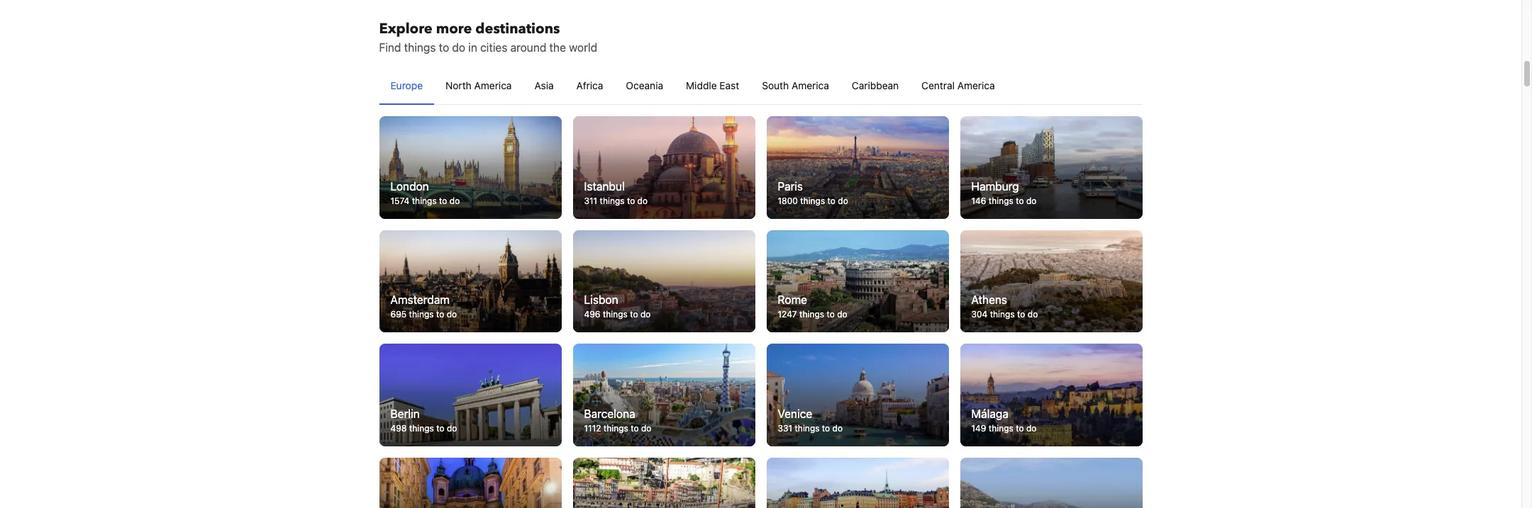 Task type: locate. For each thing, give the bounding box(es) containing it.
496
[[584, 310, 601, 320]]

things down london
[[412, 196, 437, 206]]

to right 331
[[822, 424, 830, 434]]

lisbon 496 things to do
[[584, 294, 651, 320]]

rome 1247 things to do
[[778, 294, 848, 320]]

athens
[[972, 294, 1008, 307]]

porto image
[[573, 458, 755, 509]]

do inside rome 1247 things to do
[[837, 310, 848, 320]]

to for rome
[[827, 310, 835, 320]]

the
[[550, 41, 566, 54]]

do
[[452, 41, 465, 54], [450, 196, 460, 206], [638, 196, 648, 206], [838, 196, 848, 206], [1027, 196, 1037, 206], [447, 310, 457, 320], [641, 310, 651, 320], [837, 310, 848, 320], [1028, 310, 1038, 320], [447, 424, 457, 434], [641, 424, 652, 434], [833, 424, 843, 434], [1027, 424, 1037, 434]]

do inside amsterdam 695 things to do
[[447, 310, 457, 320]]

to inside barcelona 1112 things to do
[[631, 424, 639, 434]]

do for barcelona
[[641, 424, 652, 434]]

things inside berlin 498 things to do
[[409, 424, 434, 434]]

paris 1800 things to do
[[778, 180, 848, 206]]

do for lisbon
[[641, 310, 651, 320]]

to inside "venice 331 things to do"
[[822, 424, 830, 434]]

to down "amsterdam"
[[436, 310, 444, 320]]

to inside paris 1800 things to do
[[828, 196, 836, 206]]

to for hamburg
[[1016, 196, 1024, 206]]

america
[[474, 80, 512, 92], [792, 80, 829, 92], [958, 80, 995, 92]]

1 america from the left
[[474, 80, 512, 92]]

304
[[972, 310, 988, 320]]

to inside athens 304 things to do
[[1017, 310, 1026, 320]]

things down athens
[[990, 310, 1015, 320]]

do left in
[[452, 41, 465, 54]]

things down explore
[[404, 41, 436, 54]]

to right 311
[[627, 196, 635, 206]]

do inside málaga 149 things to do
[[1027, 424, 1037, 434]]

1112
[[584, 424, 601, 434]]

to inside málaga 149 things to do
[[1016, 424, 1024, 434]]

things down venice
[[795, 424, 820, 434]]

do right 146
[[1027, 196, 1037, 206]]

america for south america
[[792, 80, 829, 92]]

to down "hamburg"
[[1016, 196, 1024, 206]]

to right 304
[[1017, 310, 1026, 320]]

0 horizontal spatial america
[[474, 80, 512, 92]]

do inside "venice 331 things to do"
[[833, 424, 843, 434]]

south america
[[762, 80, 829, 92]]

things inside barcelona 1112 things to do
[[604, 424, 628, 434]]

things inside "venice 331 things to do"
[[795, 424, 820, 434]]

do inside berlin 498 things to do
[[447, 424, 457, 434]]

lisbon
[[584, 294, 618, 307]]

to inside berlin 498 things to do
[[437, 424, 445, 434]]

things right 1800
[[800, 196, 825, 206]]

2 horizontal spatial america
[[958, 80, 995, 92]]

central america button
[[910, 68, 1007, 104]]

istanbul image
[[573, 117, 755, 219]]

to inside amsterdam 695 things to do
[[436, 310, 444, 320]]

to inside london 1574 things to do
[[439, 196, 447, 206]]

do right 1247
[[837, 310, 848, 320]]

things for london
[[412, 196, 437, 206]]

hamburg 146 things to do
[[972, 180, 1037, 206]]

berlin 498 things to do
[[391, 408, 457, 434]]

do down "amsterdam"
[[447, 310, 457, 320]]

venice image
[[767, 344, 949, 447]]

america right south
[[792, 80, 829, 92]]

tab list
[[379, 68, 1143, 106]]

2 america from the left
[[792, 80, 829, 92]]

do right 1800
[[838, 196, 848, 206]]

1 horizontal spatial america
[[792, 80, 829, 92]]

things down "amsterdam"
[[409, 310, 434, 320]]

do right '1112'
[[641, 424, 652, 434]]

do inside london 1574 things to do
[[450, 196, 460, 206]]

things for paris
[[800, 196, 825, 206]]

to
[[439, 41, 449, 54], [439, 196, 447, 206], [627, 196, 635, 206], [828, 196, 836, 206], [1016, 196, 1024, 206], [436, 310, 444, 320], [630, 310, 638, 320], [827, 310, 835, 320], [1017, 310, 1026, 320], [437, 424, 445, 434], [631, 424, 639, 434], [822, 424, 830, 434], [1016, 424, 1024, 434]]

things inside amsterdam 695 things to do
[[409, 310, 434, 320]]

to right 1800
[[828, 196, 836, 206]]

to for barcelona
[[631, 424, 639, 434]]

africa
[[577, 80, 603, 92]]

to for lisbon
[[630, 310, 638, 320]]

things for athens
[[990, 310, 1015, 320]]

things down istanbul
[[600, 196, 625, 206]]

europe button
[[379, 68, 434, 104]]

do for málaga
[[1027, 424, 1037, 434]]

do for venice
[[833, 424, 843, 434]]

berlin
[[391, 408, 420, 421]]

to down more
[[439, 41, 449, 54]]

do inside athens 304 things to do
[[1028, 310, 1038, 320]]

europe
[[391, 80, 423, 92]]

to inside hamburg 146 things to do
[[1016, 196, 1024, 206]]

things down "hamburg"
[[989, 196, 1014, 206]]

1800
[[778, 196, 798, 206]]

things inside istanbul 311 things to do
[[600, 196, 625, 206]]

more
[[436, 19, 472, 38]]

venice 331 things to do
[[778, 408, 843, 434]]

to for venice
[[822, 424, 830, 434]]

to inside the lisbon 496 things to do
[[630, 310, 638, 320]]

things down "málaga"
[[989, 424, 1014, 434]]

do right 311
[[638, 196, 648, 206]]

do right the 498
[[447, 424, 457, 434]]

london image
[[379, 117, 562, 219]]

do inside hamburg 146 things to do
[[1027, 196, 1037, 206]]

things inside rome 1247 things to do
[[800, 310, 824, 320]]

around
[[511, 41, 547, 54]]

do right 149
[[1027, 424, 1037, 434]]

málaga 149 things to do
[[972, 408, 1037, 434]]

do inside barcelona 1112 things to do
[[641, 424, 652, 434]]

things for berlin
[[409, 424, 434, 434]]

istanbul
[[584, 180, 625, 193]]

explore more destinations find things to do in cities around the world
[[379, 19, 597, 54]]

do right 304
[[1028, 310, 1038, 320]]

things inside hamburg 146 things to do
[[989, 196, 1014, 206]]

lisbon image
[[573, 230, 755, 333]]

things down the berlin
[[409, 424, 434, 434]]

to down barcelona
[[631, 424, 639, 434]]

things inside london 1574 things to do
[[412, 196, 437, 206]]

do inside paris 1800 things to do
[[838, 196, 848, 206]]

málaga image
[[960, 344, 1143, 447]]

to inside rome 1247 things to do
[[827, 310, 835, 320]]

rome
[[778, 294, 807, 307]]

america right central
[[958, 80, 995, 92]]

do inside istanbul 311 things to do
[[638, 196, 648, 206]]

amsterdam 695 things to do
[[391, 294, 457, 320]]

to right 496
[[630, 310, 638, 320]]

paris image
[[767, 117, 949, 219]]

to right the 498
[[437, 424, 445, 434]]

do inside the lisbon 496 things to do
[[641, 310, 651, 320]]

caribbean button
[[841, 68, 910, 104]]

do right 1574
[[450, 196, 460, 206]]

149
[[972, 424, 987, 434]]

do for berlin
[[447, 424, 457, 434]]

north america
[[446, 80, 512, 92]]

do for rome
[[837, 310, 848, 320]]

to right 149
[[1016, 424, 1024, 434]]

3 america from the left
[[958, 80, 995, 92]]

things down barcelona
[[604, 424, 628, 434]]

tab list containing europe
[[379, 68, 1143, 106]]

146
[[972, 196, 987, 206]]

to right 1574
[[439, 196, 447, 206]]

to right 1247
[[827, 310, 835, 320]]

things inside málaga 149 things to do
[[989, 424, 1014, 434]]

destinations
[[476, 19, 560, 38]]

things inside explore more destinations find things to do in cities around the world
[[404, 41, 436, 54]]

america inside button
[[474, 80, 512, 92]]

america right "north"
[[474, 80, 512, 92]]

things for rome
[[800, 310, 824, 320]]

things down 'lisbon'
[[603, 310, 628, 320]]

498
[[391, 424, 407, 434]]

do inside explore more destinations find things to do in cities around the world
[[452, 41, 465, 54]]

oceania button
[[615, 68, 675, 104]]

east
[[720, 80, 739, 92]]

things inside the lisbon 496 things to do
[[603, 310, 628, 320]]

to for málaga
[[1016, 424, 1024, 434]]

to inside istanbul 311 things to do
[[627, 196, 635, 206]]

amsterdam image
[[379, 230, 562, 333]]

things down rome
[[800, 310, 824, 320]]

to for istanbul
[[627, 196, 635, 206]]

paris
[[778, 180, 803, 193]]

do right 496
[[641, 310, 651, 320]]

oceania
[[626, 80, 663, 92]]

things inside athens 304 things to do
[[990, 310, 1015, 320]]

do right 331
[[833, 424, 843, 434]]

things inside paris 1800 things to do
[[800, 196, 825, 206]]

things for lisbon
[[603, 310, 628, 320]]

málaga
[[972, 408, 1009, 421]]

things
[[404, 41, 436, 54], [412, 196, 437, 206], [600, 196, 625, 206], [800, 196, 825, 206], [989, 196, 1014, 206], [409, 310, 434, 320], [603, 310, 628, 320], [800, 310, 824, 320], [990, 310, 1015, 320], [409, 424, 434, 434], [604, 424, 628, 434], [795, 424, 820, 434], [989, 424, 1014, 434]]

do for london
[[450, 196, 460, 206]]



Task type: describe. For each thing, give the bounding box(es) containing it.
do for amsterdam
[[447, 310, 457, 320]]

to for london
[[439, 196, 447, 206]]

istanbul 311 things to do
[[584, 180, 648, 206]]

middle
[[686, 80, 717, 92]]

rome image
[[767, 230, 949, 333]]

things for málaga
[[989, 424, 1014, 434]]

barcelona 1112 things to do
[[584, 408, 652, 434]]

to for paris
[[828, 196, 836, 206]]

athens 304 things to do
[[972, 294, 1038, 320]]

find
[[379, 41, 401, 54]]

cities
[[480, 41, 508, 54]]

to for berlin
[[437, 424, 445, 434]]

things for hamburg
[[989, 196, 1014, 206]]

america for north america
[[474, 80, 512, 92]]

311
[[584, 196, 598, 206]]

south
[[762, 80, 789, 92]]

vienna image
[[379, 458, 562, 509]]

331
[[778, 424, 793, 434]]

central america
[[922, 80, 995, 92]]

do for paris
[[838, 196, 848, 206]]

north america button
[[434, 68, 523, 104]]

venice
[[778, 408, 813, 421]]

do for athens
[[1028, 310, 1038, 320]]

to inside explore more destinations find things to do in cities around the world
[[439, 41, 449, 54]]

world
[[569, 41, 597, 54]]

asia
[[535, 80, 554, 92]]

london 1574 things to do
[[391, 180, 460, 206]]

berlin image
[[379, 344, 562, 447]]

hamburg image
[[960, 117, 1143, 219]]

1247
[[778, 310, 797, 320]]

stockholm image
[[767, 458, 949, 509]]

athens image
[[960, 230, 1143, 333]]

do for istanbul
[[638, 196, 648, 206]]

things for amsterdam
[[409, 310, 434, 320]]

middle east
[[686, 80, 739, 92]]

to for athens
[[1017, 310, 1026, 320]]

caribbean
[[852, 80, 899, 92]]

barcelona image
[[573, 344, 755, 447]]

1574
[[391, 196, 410, 206]]

do for hamburg
[[1027, 196, 1037, 206]]

695
[[391, 310, 407, 320]]

things for istanbul
[[600, 196, 625, 206]]

america for central america
[[958, 80, 995, 92]]

in
[[468, 41, 477, 54]]

amsterdam
[[391, 294, 450, 307]]

to for amsterdam
[[436, 310, 444, 320]]

barcelona
[[584, 408, 635, 421]]

north
[[446, 80, 472, 92]]

explore
[[379, 19, 433, 38]]

london
[[391, 180, 429, 193]]

middle east button
[[675, 68, 751, 104]]

central
[[922, 80, 955, 92]]

asia button
[[523, 68, 565, 104]]

things for venice
[[795, 424, 820, 434]]

south america button
[[751, 68, 841, 104]]

africa button
[[565, 68, 615, 104]]

things for barcelona
[[604, 424, 628, 434]]

monte carlo image
[[960, 458, 1143, 509]]

hamburg
[[972, 180, 1019, 193]]



Task type: vqa. For each thing, say whether or not it's contained in the screenshot.
31
no



